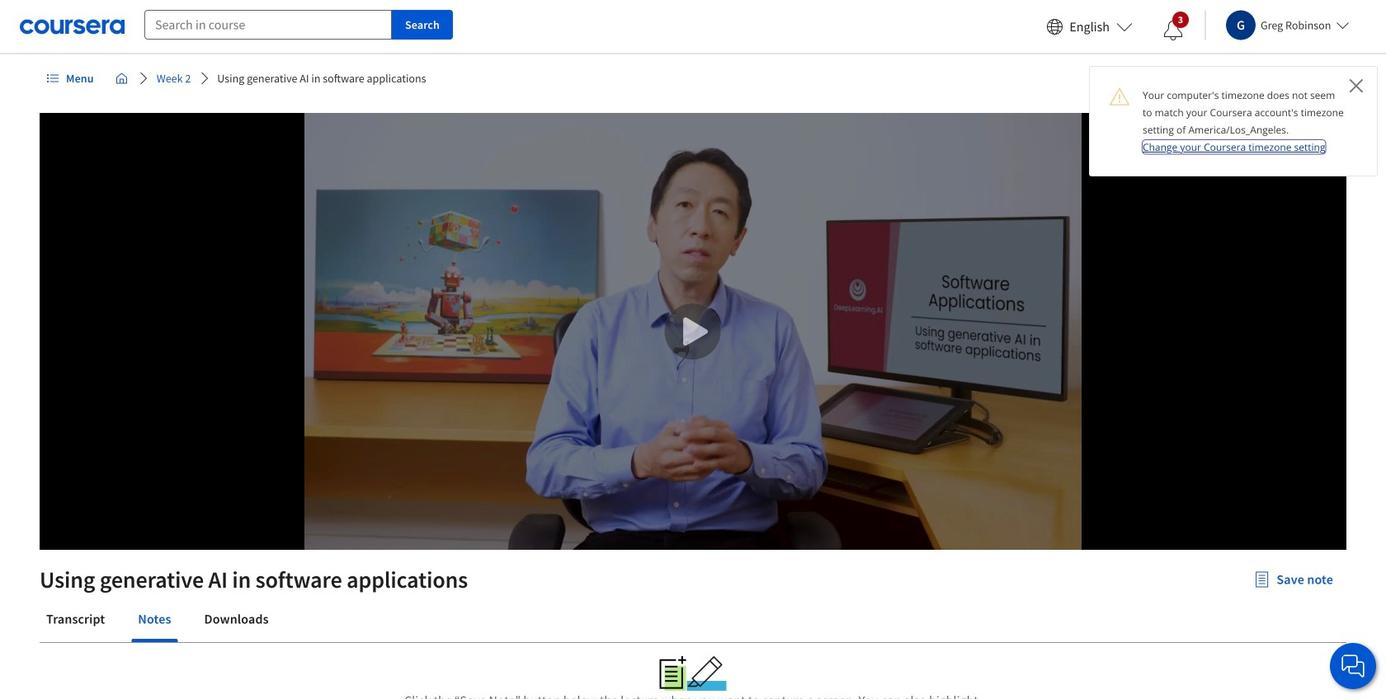 Task type: describe. For each thing, give the bounding box(es) containing it.
home image
[[115, 72, 128, 85]]

highlight image
[[687, 657, 727, 691]]



Task type: vqa. For each thing, say whether or not it's contained in the screenshot.
Search in course text box
yes



Task type: locate. For each thing, give the bounding box(es) containing it.
take notes image
[[660, 657, 687, 691]]

Search in course text field
[[144, 10, 392, 40]]

coursera image
[[20, 13, 125, 40]]

related lecture content tabs tab list
[[40, 600, 1347, 643]]

timezone mismatch warning modal dialog
[[1089, 66, 1378, 177]]



